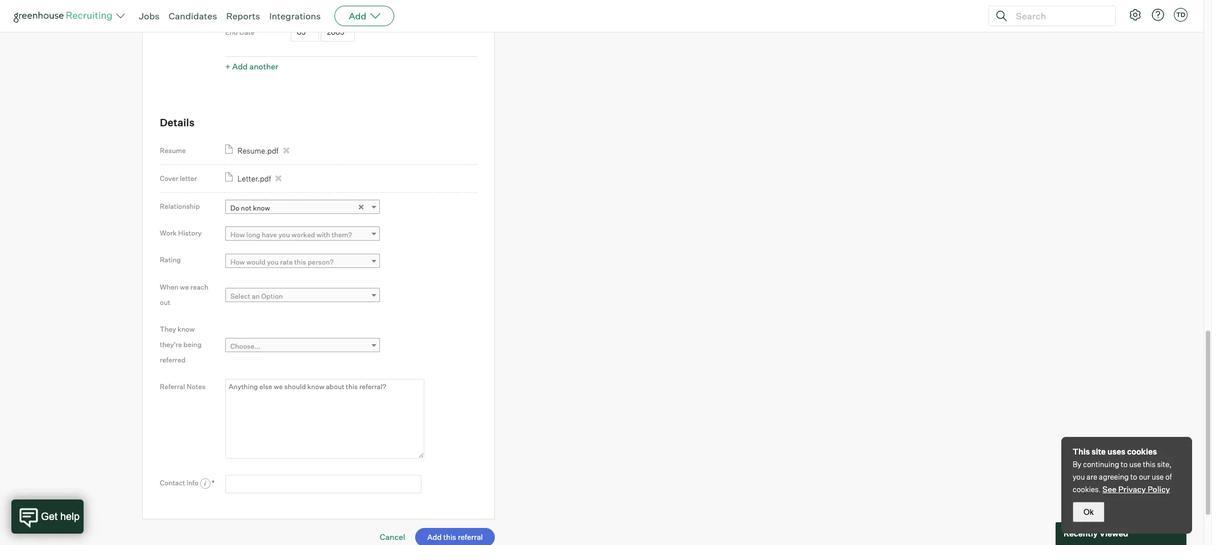 Task type: describe. For each thing, give the bounding box(es) containing it.
1 horizontal spatial use
[[1152, 472, 1164, 481]]

cookies
[[1127, 447, 1157, 456]]

privacy
[[1119, 484, 1146, 494]]

*
[[212, 478, 215, 487]]

integrations
[[269, 10, 321, 22]]

this site uses cookies
[[1073, 447, 1157, 456]]

letter.pdf
[[238, 174, 271, 183]]

date for end date
[[239, 28, 255, 37]]

they
[[160, 325, 176, 333]]

do
[[230, 204, 239, 212]]

yyyy text field for start date
[[321, 0, 355, 16]]

notes
[[187, 382, 206, 391]]

would
[[246, 258, 266, 266]]

start date
[[225, 3, 258, 11]]

you inside by continuing to use this site, you are agreeing to our use of cookies.
[[1073, 472, 1085, 481]]

greenhouse recruiting image
[[14, 9, 116, 23]]

referral
[[160, 382, 185, 391]]

resume.pdf
[[238, 146, 279, 155]]

info
[[187, 478, 199, 487]]

agreeing
[[1099, 472, 1129, 481]]

end
[[225, 28, 238, 37]]

site,
[[1157, 460, 1172, 469]]

details
[[160, 116, 195, 129]]

long
[[246, 231, 260, 239]]

viewed
[[1100, 529, 1128, 538]]

by
[[1073, 460, 1082, 469]]

history
[[178, 229, 202, 237]]

how would you rate this person? link
[[225, 254, 380, 270]]

do not know link
[[225, 200, 380, 216]]

ok button
[[1073, 502, 1105, 522]]

how long have you worked with them?
[[230, 231, 352, 239]]

see
[[1103, 484, 1117, 494]]

see privacy policy
[[1103, 484, 1170, 494]]

continuing
[[1083, 460, 1119, 469]]

reports
[[226, 10, 260, 22]]

contact info
[[160, 478, 200, 487]]

choose...
[[230, 342, 261, 350]]

how for how long have you worked with them?
[[230, 231, 245, 239]]

education element
[[225, 0, 477, 75]]

candidates
[[169, 10, 217, 22]]

Referral Notes text field
[[225, 379, 424, 458]]

1 vertical spatial you
[[267, 258, 279, 266]]

they know they're being referred
[[160, 325, 202, 364]]

work
[[160, 229, 177, 237]]

referral notes
[[160, 382, 206, 391]]

+ add another link
[[225, 62, 278, 71]]

out
[[160, 298, 170, 306]]

add inside education 'element'
[[232, 62, 248, 71]]

add inside popup button
[[349, 10, 366, 22]]

when we reach out
[[160, 283, 208, 306]]

when
[[160, 283, 178, 291]]

site
[[1092, 447, 1106, 456]]

how for how would you rate this person?
[[230, 258, 245, 266]]

work history
[[160, 229, 202, 237]]

our
[[1139, 472, 1150, 481]]

by continuing to use this site, you are agreeing to our use of cookies.
[[1073, 460, 1172, 494]]

rating
[[160, 256, 181, 264]]

select an option
[[230, 292, 283, 301]]

worked
[[292, 231, 315, 239]]

0 horizontal spatial to
[[1121, 460, 1128, 469]]

recently
[[1064, 529, 1098, 538]]

+ add another
[[225, 62, 278, 71]]

ok
[[1084, 507, 1094, 517]]

mm text field for start date
[[291, 0, 319, 16]]

with
[[317, 231, 330, 239]]

0 vertical spatial you
[[279, 231, 290, 239]]

choose... link
[[225, 338, 380, 354]]

policy
[[1148, 484, 1170, 494]]

select
[[230, 292, 250, 301]]

see privacy policy link
[[1103, 484, 1170, 494]]

cancel link
[[380, 532, 405, 542]]

uses
[[1108, 447, 1126, 456]]



Task type: locate. For each thing, give the bounding box(es) containing it.
this inside by continuing to use this site, you are agreeing to our use of cookies.
[[1143, 460, 1156, 469]]

Search text field
[[1013, 8, 1105, 24]]

date right start
[[243, 3, 258, 11]]

how
[[230, 231, 245, 239], [230, 258, 245, 266]]

jobs link
[[139, 10, 160, 22]]

2 mm text field from the top
[[291, 23, 319, 42]]

1 mm text field from the top
[[291, 0, 319, 16]]

None text field
[[225, 475, 422, 493]]

this inside how would you rate this person? link
[[294, 258, 306, 266]]

0 vertical spatial mm text field
[[291, 0, 319, 16]]

cancel
[[380, 532, 405, 542]]

date for start date
[[243, 3, 258, 11]]

cover
[[160, 174, 178, 183]]

1 vertical spatial know
[[178, 325, 195, 333]]

None submit
[[416, 528, 495, 545]]

how would you rate this person?
[[230, 258, 334, 266]]

to
[[1121, 460, 1128, 469], [1131, 472, 1138, 481]]

know inside the they know they're being referred
[[178, 325, 195, 333]]

1 vertical spatial add
[[232, 62, 248, 71]]

add
[[349, 10, 366, 22], [232, 62, 248, 71]]

1 vertical spatial to
[[1131, 472, 1138, 481]]

you right have
[[279, 231, 290, 239]]

1 vertical spatial mm text field
[[291, 23, 319, 42]]

MM text field
[[291, 0, 319, 16], [291, 23, 319, 42]]

1 vertical spatial date
[[239, 28, 255, 37]]

0 vertical spatial to
[[1121, 460, 1128, 469]]

them?
[[332, 231, 352, 239]]

1 vertical spatial use
[[1152, 472, 1164, 481]]

2 vertical spatial you
[[1073, 472, 1085, 481]]

they're
[[160, 340, 182, 349]]

contact
[[160, 478, 185, 487]]

1 vertical spatial yyyy text field
[[321, 23, 355, 42]]

rate
[[280, 258, 293, 266]]

this
[[294, 258, 306, 266], [1143, 460, 1156, 469]]

+
[[225, 62, 231, 71]]

0 vertical spatial know
[[253, 204, 270, 212]]

0 horizontal spatial use
[[1130, 460, 1142, 469]]

td
[[1176, 11, 1186, 19]]

option
[[261, 292, 283, 301]]

have
[[262, 231, 277, 239]]

not
[[241, 204, 252, 212]]

select an option link
[[225, 288, 380, 305]]

1 horizontal spatial this
[[1143, 460, 1156, 469]]

yyyy text field for end date
[[321, 23, 355, 42]]

this up our
[[1143, 460, 1156, 469]]

0 vertical spatial date
[[243, 3, 258, 11]]

1 vertical spatial how
[[230, 258, 245, 266]]

0 vertical spatial yyyy text field
[[321, 0, 355, 16]]

know up being
[[178, 325, 195, 333]]

how left would at the left top of page
[[230, 258, 245, 266]]

candidates link
[[169, 10, 217, 22]]

1 horizontal spatial know
[[253, 204, 270, 212]]

you down by on the bottom of the page
[[1073, 472, 1085, 481]]

start
[[225, 3, 241, 11]]

use
[[1130, 460, 1142, 469], [1152, 472, 1164, 481]]

0 horizontal spatial know
[[178, 325, 195, 333]]

do not know
[[230, 204, 270, 212]]

how left long
[[230, 231, 245, 239]]

to down uses
[[1121, 460, 1128, 469]]

how inside how would you rate this person? link
[[230, 258, 245, 266]]

mm text field for end date
[[291, 23, 319, 42]]

0 horizontal spatial add
[[232, 62, 248, 71]]

1 yyyy text field from the top
[[321, 0, 355, 16]]

td button
[[1172, 6, 1190, 24]]

recently viewed
[[1064, 529, 1128, 538]]

know right 'not'
[[253, 204, 270, 212]]

0 vertical spatial use
[[1130, 460, 1142, 469]]

this
[[1073, 447, 1090, 456]]

1 horizontal spatial to
[[1131, 472, 1138, 481]]

configure image
[[1129, 8, 1142, 22]]

use left the "of"
[[1152, 472, 1164, 481]]

YYYY text field
[[321, 0, 355, 16], [321, 23, 355, 42]]

1 how from the top
[[230, 231, 245, 239]]

to left our
[[1131, 472, 1138, 481]]

cover letter
[[160, 174, 197, 183]]

1 vertical spatial this
[[1143, 460, 1156, 469]]

resume
[[160, 146, 186, 155]]

you
[[279, 231, 290, 239], [267, 258, 279, 266], [1073, 472, 1085, 481]]

how long have you worked with them? link
[[225, 227, 380, 243]]

you left rate
[[267, 258, 279, 266]]

add button
[[335, 6, 394, 26]]

reports link
[[226, 10, 260, 22]]

integrations link
[[269, 10, 321, 22]]

this for rate
[[294, 258, 306, 266]]

reach
[[190, 283, 208, 291]]

2 yyyy text field from the top
[[321, 23, 355, 42]]

date
[[243, 3, 258, 11], [239, 28, 255, 37]]

use down cookies at the bottom right
[[1130, 460, 1142, 469]]

end date
[[225, 28, 255, 37]]

jobs
[[139, 10, 160, 22]]

this right rate
[[294, 258, 306, 266]]

are
[[1087, 472, 1098, 481]]

another
[[249, 62, 278, 71]]

0 vertical spatial this
[[294, 258, 306, 266]]

date right end
[[239, 28, 255, 37]]

this for use
[[1143, 460, 1156, 469]]

being
[[184, 340, 202, 349]]

0 vertical spatial add
[[349, 10, 366, 22]]

know
[[253, 204, 270, 212], [178, 325, 195, 333]]

an
[[252, 292, 260, 301]]

person?
[[308, 258, 334, 266]]

relationship
[[160, 202, 200, 210]]

letter
[[180, 174, 197, 183]]

1 horizontal spatial add
[[349, 10, 366, 22]]

2 how from the top
[[230, 258, 245, 266]]

td button
[[1174, 8, 1188, 22]]

0 vertical spatial how
[[230, 231, 245, 239]]

of
[[1166, 472, 1172, 481]]

we
[[180, 283, 189, 291]]

referred
[[160, 355, 185, 364]]

0 horizontal spatial this
[[294, 258, 306, 266]]

cookies.
[[1073, 485, 1101, 494]]

how inside how long have you worked with them? link
[[230, 231, 245, 239]]



Task type: vqa. For each thing, say whether or not it's contained in the screenshot.
another
yes



